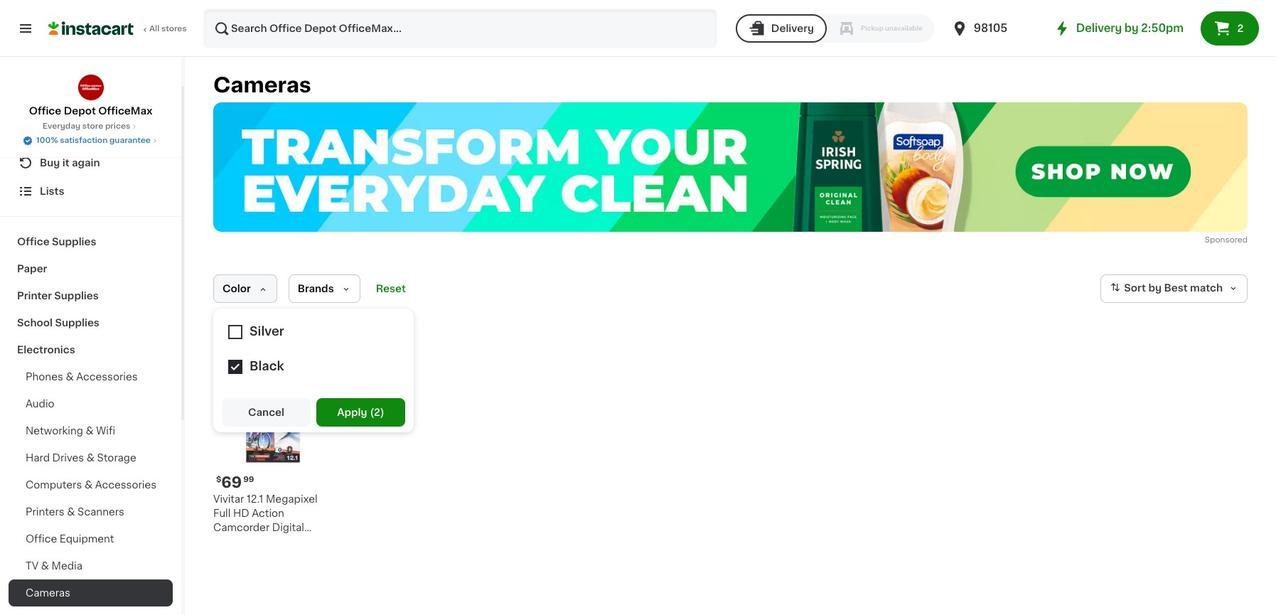 Task type: vqa. For each thing, say whether or not it's contained in the screenshot.
Cancel
yes



Task type: describe. For each thing, give the bounding box(es) containing it.
audio link
[[9, 390, 173, 417]]

depot
[[64, 106, 96, 116]]

2 button
[[1201, 11, 1259, 46]]

lists
[[40, 186, 64, 196]]

color button
[[213, 274, 277, 303]]

wifi
[[96, 426, 115, 436]]

printer supplies
[[17, 291, 99, 301]]

printer
[[17, 291, 52, 301]]

digital
[[272, 522, 304, 532]]

camera
[[213, 537, 252, 547]]

school supplies
[[17, 318, 99, 328]]

networking & wifi link
[[9, 417, 173, 444]]

brands button
[[288, 274, 360, 303]]

by for sort
[[1149, 283, 1162, 293]]

paper link
[[9, 255, 173, 282]]

office depot officemax
[[29, 106, 152, 116]]

& for tv
[[41, 561, 49, 571]]

reset
[[376, 284, 406, 294]]

12.1
[[247, 494, 263, 504]]

hard drives & storage link
[[9, 444, 173, 471]]

reset button
[[372, 274, 410, 303]]

it
[[62, 158, 69, 168]]

printers
[[26, 507, 64, 517]]

supplies for school supplies
[[55, 318, 99, 328]]

silver
[[262, 537, 289, 547]]

shop link
[[9, 120, 173, 149]]

camcorder
[[213, 522, 270, 532]]

hd
[[233, 508, 249, 518]]

instacart logo image
[[48, 20, 134, 37]]

megapixel
[[266, 494, 318, 504]]

(
[[370, 407, 374, 417]]

all stores link
[[48, 9, 188, 48]]

phones & accessories link
[[9, 363, 173, 390]]

action
[[252, 508, 284, 518]]

office for office depot officemax
[[29, 106, 61, 116]]

computers
[[26, 480, 82, 490]]

Best match Sort by field
[[1101, 274, 1248, 303]]

equipment
[[60, 534, 114, 544]]

audio
[[26, 399, 54, 409]]

office depot officemax link
[[29, 74, 152, 118]]

100% satisfaction guarantee button
[[22, 132, 159, 146]]

stores
[[161, 25, 187, 33]]

office supplies link
[[9, 228, 173, 255]]

office for office equipment
[[26, 534, 57, 544]]

cancel button
[[222, 398, 311, 427]]

office for office supplies
[[17, 237, 49, 247]]

delivery by 2:50pm link
[[1054, 20, 1184, 37]]

everyday
[[42, 122, 80, 130]]

school supplies link
[[9, 309, 173, 336]]

buy it again
[[40, 158, 100, 168]]

office supplies
[[17, 237, 96, 247]]

electronics link
[[9, 336, 173, 363]]

color
[[223, 284, 251, 294]]

electronics
[[17, 345, 75, 355]]

buy it again link
[[9, 149, 173, 177]]

delivery for delivery
[[771, 23, 814, 33]]

98105 button
[[951, 9, 1036, 48]]

100% satisfaction guarantee
[[36, 137, 151, 144]]

spo
[[1205, 236, 1221, 244]]

-
[[255, 537, 259, 547]]

& for networking
[[86, 426, 94, 436]]

nsored
[[1221, 236, 1248, 244]]

printers & scanners
[[26, 507, 124, 517]]

officemax
[[98, 106, 152, 116]]

supplies for office supplies
[[52, 237, 96, 247]]

everyday store prices
[[42, 122, 130, 130]]

• sponsored: transform your everyday clean. shop now. image
[[213, 102, 1248, 232]]

shop
[[40, 129, 66, 139]]

99
[[243, 475, 254, 483]]

& right drives
[[87, 453, 95, 463]]

delivery by 2:50pm
[[1076, 23, 1184, 33]]

Search field
[[205, 10, 716, 47]]



Task type: locate. For each thing, give the bounding box(es) containing it.
1 vertical spatial supplies
[[54, 291, 99, 301]]

prices
[[105, 122, 130, 130]]

98105
[[974, 23, 1008, 33]]

accessories inside computers & accessories link
[[95, 480, 156, 490]]

accessories down electronics link
[[76, 372, 138, 382]]

& for phones
[[66, 372, 74, 382]]

delivery inside button
[[771, 23, 814, 33]]

1 horizontal spatial cameras
[[213, 75, 311, 95]]

1 vertical spatial cameras
[[26, 588, 70, 598]]

drives
[[52, 453, 84, 463]]

networking & wifi
[[26, 426, 115, 436]]

0 vertical spatial office
[[29, 106, 61, 116]]

& up printers & scanners link
[[85, 480, 93, 490]]

satisfaction
[[60, 137, 108, 144]]

1 horizontal spatial by
[[1149, 283, 1162, 293]]

storage
[[97, 453, 136, 463]]

service type group
[[736, 14, 934, 43]]

product group
[[213, 348, 333, 547]]

best match
[[1164, 283, 1223, 293]]

$ 69 99
[[216, 475, 254, 490]]

hard
[[26, 453, 50, 463]]

apply ( 2 )
[[337, 407, 385, 417]]

100%
[[36, 137, 58, 144]]

& for printers
[[67, 507, 75, 517]]

0 vertical spatial accessories
[[76, 372, 138, 382]]

delivery button
[[736, 14, 827, 43]]

computers & accessories
[[26, 480, 156, 490]]

& left wifi
[[86, 426, 94, 436]]

sort by
[[1124, 283, 1162, 293]]

cameras
[[213, 75, 311, 95], [26, 588, 70, 598]]

media
[[52, 561, 82, 571]]

by right sort
[[1149, 283, 1162, 293]]

1 vertical spatial accessories
[[95, 480, 156, 490]]

supplies
[[52, 237, 96, 247], [54, 291, 99, 301], [55, 318, 99, 328]]

vivitar 12.1 megapixel full hd action camcorder digital camera - silver
[[213, 494, 318, 547]]

1 horizontal spatial 2
[[1237, 23, 1244, 33]]

vivitar
[[213, 494, 244, 504]]

office up everyday
[[29, 106, 61, 116]]

2:50pm
[[1141, 23, 1184, 33]]

everyday store prices link
[[42, 121, 139, 132]]

& right printers at the left
[[67, 507, 75, 517]]

all stores
[[149, 25, 187, 33]]

0 vertical spatial 2
[[1237, 23, 1244, 33]]

tv
[[26, 561, 39, 571]]

accessories inside phones & accessories link
[[76, 372, 138, 382]]

full
[[213, 508, 231, 518]]

0 vertical spatial cameras
[[213, 75, 311, 95]]

supplies up the paper link
[[52, 237, 96, 247]]

1 vertical spatial office
[[17, 237, 49, 247]]

apply
[[337, 407, 367, 417]]

printer supplies link
[[9, 282, 173, 309]]

by left 2:50pm on the top of the page
[[1125, 23, 1139, 33]]

1 horizontal spatial delivery
[[1076, 23, 1122, 33]]

2 inside 2 button
[[1237, 23, 1244, 33]]

accessories for phones & accessories
[[76, 372, 138, 382]]

phones & accessories
[[26, 372, 138, 382]]

hard drives & storage
[[26, 453, 136, 463]]

networking
[[26, 426, 83, 436]]

best
[[1164, 283, 1188, 293]]

1 vertical spatial 2
[[374, 407, 380, 417]]

2 vertical spatial office
[[26, 534, 57, 544]]

None search field
[[203, 9, 717, 48]]

0 horizontal spatial 2
[[374, 407, 380, 417]]

0 horizontal spatial by
[[1125, 23, 1139, 33]]

tv & media
[[26, 561, 82, 571]]

& for computers
[[85, 480, 93, 490]]

cancel
[[248, 407, 284, 417]]

match
[[1190, 283, 1223, 293]]

accessories for computers & accessories
[[95, 480, 156, 490]]

guarantee
[[109, 137, 151, 144]]

office equipment
[[26, 534, 114, 544]]

& right phones
[[66, 372, 74, 382]]

supplies up school supplies link
[[54, 291, 99, 301]]

0 vertical spatial supplies
[[52, 237, 96, 247]]

0 vertical spatial by
[[1125, 23, 1139, 33]]

cameras link
[[9, 579, 173, 606]]

supplies for printer supplies
[[54, 291, 99, 301]]

69
[[221, 475, 242, 490]]

0 horizontal spatial delivery
[[771, 23, 814, 33]]

brands
[[298, 284, 334, 294]]

all
[[149, 25, 159, 33]]

office
[[29, 106, 61, 116], [17, 237, 49, 247], [26, 534, 57, 544]]

)
[[380, 407, 385, 417]]

printers & scanners link
[[9, 498, 173, 525]]

$
[[216, 475, 221, 483]]

2 vertical spatial supplies
[[55, 318, 99, 328]]

office equipment link
[[9, 525, 173, 552]]

by inside field
[[1149, 283, 1162, 293]]

buy
[[40, 158, 60, 168]]

store
[[82, 122, 103, 130]]

by
[[1125, 23, 1139, 33], [1149, 283, 1162, 293]]

delivery
[[1076, 23, 1122, 33], [771, 23, 814, 33]]

tv & media link
[[9, 552, 173, 579]]

scanners
[[78, 507, 124, 517]]

sort
[[1124, 283, 1146, 293]]

lists link
[[9, 177, 173, 205]]

office down printers at the left
[[26, 534, 57, 544]]

phones
[[26, 372, 63, 382]]

accessories
[[76, 372, 138, 382], [95, 480, 156, 490]]

1 vertical spatial by
[[1149, 283, 1162, 293]]

2
[[1237, 23, 1244, 33], [374, 407, 380, 417]]

office depot officemax logo image
[[77, 74, 104, 101]]

school
[[17, 318, 53, 328]]

accessories down storage
[[95, 480, 156, 490]]

again
[[72, 158, 100, 168]]

delivery for delivery by 2:50pm
[[1076, 23, 1122, 33]]

paper
[[17, 264, 47, 274]]

computers & accessories link
[[9, 471, 173, 498]]

0 horizontal spatial cameras
[[26, 588, 70, 598]]

by for delivery
[[1125, 23, 1139, 33]]

office up paper at the top of page
[[17, 237, 49, 247]]

& right the "tv"
[[41, 561, 49, 571]]

supplies up electronics link
[[55, 318, 99, 328]]



